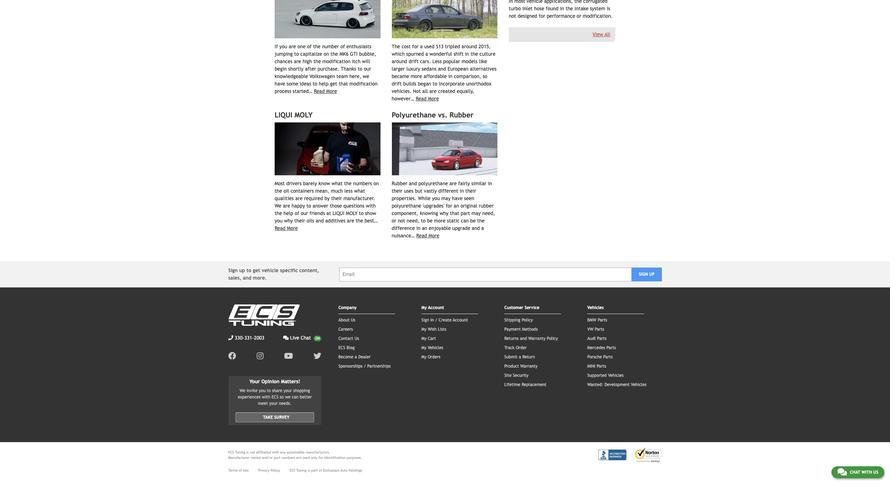Task type: describe. For each thing, give the bounding box(es) containing it.
oils
[[307, 218, 314, 224]]

sign in / create account
[[422, 318, 468, 323]]

show
[[365, 211, 376, 217]]

in up the incorporate
[[448, 74, 453, 79]]

barely
[[303, 181, 317, 187]]

some
[[287, 81, 298, 87]]

are down qualities
[[283, 203, 290, 209]]

0 vertical spatial account
[[428, 306, 444, 311]]

to inside we invite you to share your shopping experiences with ecs so we can better meet your needs.
[[267, 389, 271, 394]]

terms of use
[[228, 469, 249, 473]]

have inside the rubber and polyurethane are fairly similar in their uses but vastly different in their properties. while you may have seen polyurethane 'upgrades' for an original rubber component, knowing why that part may need, or not need, to be more static can be the difference in an enjoyable upgrade and a nuisance…
[[452, 196, 463, 202]]

up for sign up
[[649, 272, 655, 277]]

or inside in most vehicle applications, the corrugated turbo inlet hose found in the intake system is not designed for performance or modification.
[[577, 13, 582, 19]]

you inside the most drivers barely know what the numbers on the oil containers mean, much less what qualities are required by their manufacturer. we are happy to answer those questions with the help of our friends at liqui moly to show you why their oils and additives are the best… read more
[[275, 218, 283, 224]]

1 horizontal spatial what
[[354, 188, 365, 194]]

their left oils
[[294, 218, 305, 224]]

of up mk6
[[341, 44, 345, 50]]

happy
[[292, 203, 305, 209]]

customer
[[505, 306, 524, 311]]

product warranty
[[505, 364, 538, 369]]

a lowered and tuned vw jetta image
[[392, 123, 498, 176]]

1 horizontal spatial /
[[435, 318, 438, 323]]

create
[[439, 318, 452, 323]]

the up capitalize
[[313, 44, 321, 50]]

partnerships
[[367, 364, 391, 369]]

privacy
[[258, 469, 270, 473]]

the up less
[[344, 181, 352, 187]]

become a dealer link
[[339, 355, 371, 360]]

porsche
[[588, 355, 602, 360]]

their down much
[[331, 196, 342, 202]]

for inside "ecs tuning is not affiliated with any automobile manufacturers. manufacturer names and/or part numbers are used only for identification purposes."
[[319, 456, 323, 460]]

1 vertical spatial polyurethane
[[392, 203, 421, 209]]

are right additives
[[347, 218, 354, 224]]

and up the uses
[[409, 181, 417, 187]]

numbers inside the most drivers barely know what the numbers on the oil containers mean, much less what qualities are required by their manufacturer. we are happy to answer those questions with the help of our friends at liqui moly to show you why their oils and additives are the best… read more
[[353, 181, 372, 187]]

comparison,
[[454, 74, 481, 79]]

spurned
[[406, 51, 424, 57]]

mini parts link
[[588, 364, 606, 369]]

lifetime replacement
[[505, 383, 547, 388]]

liqui inside the most drivers barely know what the numbers on the oil containers mean, much less what qualities are required by their manufacturer. we are happy to answer those questions with the help of our friends at liqui moly to show you why their oils and additives are the best… read more
[[333, 211, 345, 217]]

in most vehicle applications, the corrugated turbo inlet hose found in the intake system is not designed for performance or modification.
[[509, 0, 613, 19]]

vehicles.
[[392, 89, 412, 94]]

we inside the most drivers barely know what the numbers on the oil containers mean, much less what qualities are required by their manufacturer. we are happy to answer those questions with the help of our friends at liqui moly to show you why their oils and additives are the best… read more
[[275, 203, 282, 209]]

rubber
[[479, 203, 494, 209]]

european
[[448, 66, 469, 72]]

take survey link
[[235, 413, 314, 423]]

sponsorships / partnerships link
[[339, 364, 391, 369]]

are up the shortly
[[294, 59, 301, 64]]

affordable
[[424, 74, 447, 79]]

shortly
[[288, 66, 304, 72]]

0 vertical spatial around
[[462, 44, 477, 50]]

cost
[[402, 44, 411, 50]]

sales,
[[228, 276, 241, 281]]

the down number
[[331, 51, 338, 57]]

gti
[[350, 51, 358, 57]]

you inside we invite you to share your shopping experiences with ecs so we can better meet your needs.
[[259, 389, 266, 394]]

survey
[[274, 416, 290, 420]]

in down fairly in the top of the page
[[460, 188, 464, 194]]

hose
[[534, 6, 545, 11]]

my orders link
[[422, 355, 441, 360]]

1 vertical spatial around
[[392, 59, 407, 64]]

intake
[[575, 6, 589, 11]]

chat with us
[[850, 471, 879, 476]]

of inside the most drivers barely know what the numbers on the oil containers mean, much less what qualities are required by their manufacturer. we are happy to answer those questions with the help of our friends at liqui moly to show you why their oils and additives are the best… read more
[[295, 211, 299, 217]]

the up performance at the right top
[[566, 6, 573, 11]]

parts for bmw parts
[[598, 318, 607, 323]]

bmw e39 image
[[392, 0, 498, 39]]

sedans
[[422, 66, 437, 72]]

my wish lists link
[[422, 327, 447, 332]]

contact us link
[[339, 337, 359, 342]]

ecs tuning image
[[228, 305, 299, 326]]

porsche parts link
[[588, 355, 613, 360]]

and inside the cost for a used s13 tripled around 2015, which spurned a wonderful shift in the culture around drift cars. less popular models like larger luxury sedans and european alternatives became more affordable in comparison, so drift builds began to incorporate unorthodox vehicles. not all are created equally, however…
[[438, 66, 446, 72]]

matters!
[[281, 379, 300, 385]]

use
[[243, 469, 249, 473]]

a left return
[[519, 355, 521, 360]]

volkswagen gti mk6 image
[[275, 0, 381, 39]]

0 vertical spatial polyurethane
[[419, 181, 448, 187]]

porsche parts
[[588, 355, 613, 360]]

0 horizontal spatial may
[[442, 196, 451, 202]]

vw
[[588, 327, 594, 332]]

in right similar
[[488, 181, 492, 187]]

2003
[[254, 336, 265, 341]]

needs.
[[279, 402, 292, 407]]

liqui moly
[[275, 111, 313, 119]]

why inside the rubber and polyurethane are fairly similar in their uses but vastly different in their properties. while you may have seen polyurethane 'upgrades' for an original rubber component, knowing why that part may need, or not need, to be more static can be the difference in an enjoyable upgrade and a nuisance…
[[440, 211, 449, 217]]

questions
[[344, 203, 365, 209]]

static
[[447, 218, 460, 224]]

0 vertical spatial rubber
[[450, 111, 474, 119]]

holdings
[[349, 469, 362, 473]]

0 horizontal spatial what
[[332, 181, 343, 187]]

in inside in most vehicle applications, the corrugated turbo inlet hose found in the intake system is not designed for performance or modification.
[[560, 6, 564, 11]]

their up seen
[[466, 188, 476, 194]]

with inside we invite you to share your shopping experiences with ecs so we can better meet your needs.
[[262, 395, 270, 400]]

my for my orders
[[422, 355, 427, 360]]

sponsorships
[[339, 364, 363, 369]]

for inside the cost for a used s13 tripled around 2015, which spurned a wonderful shift in the culture around drift cars. less popular models like larger luxury sedans and european alternatives became more affordable in comparison, so drift builds began to incorporate unorthodox vehicles. not all are created equally, however…
[[412, 44, 419, 50]]

used inside the cost for a used s13 tripled around 2015, which spurned a wonderful shift in the culture around drift cars. less popular models like larger luxury sedans and european alternatives became more affordable in comparison, so drift builds began to incorporate unorthodox vehicles. not all are created equally, however…
[[424, 44, 435, 50]]

can inside we invite you to share your shopping experiences with ecs so we can better meet your needs.
[[292, 395, 299, 400]]

not inside the rubber and polyurethane are fairly similar in their uses but vastly different in their properties. while you may have seen polyurethane 'upgrades' for an original rubber component, knowing why that part may need, or not need, to be more static can be the difference in an enjoyable upgrade and a nuisance…
[[398, 218, 405, 224]]

we inside we invite you to share your shopping experiences with ecs so we can better meet your needs.
[[240, 389, 245, 394]]

0 vertical spatial an
[[454, 203, 459, 209]]

Email email field
[[339, 268, 632, 282]]

1 vertical spatial warranty
[[520, 364, 538, 369]]

331-
[[244, 336, 254, 341]]

security
[[513, 374, 529, 379]]

sign for sign in / create account
[[422, 318, 429, 323]]

modification.
[[583, 13, 613, 19]]

nuisance…
[[392, 233, 415, 239]]

0 horizontal spatial drift
[[392, 81, 402, 87]]

of left use
[[239, 469, 242, 473]]

the down qualities
[[275, 211, 282, 217]]

liqui moly link
[[275, 111, 313, 119]]

system
[[590, 6, 606, 11]]

on inside if you are one of the number of enthusiasts jumping to capitalize on the mk6 gti bubble, chances are high the modification itch will begin shortly after purchase. thanks to our knowledgeable volkswagen team here, we have some ideas to help get that modification process started…
[[324, 51, 329, 57]]

those
[[330, 203, 342, 209]]

their up properties.
[[392, 188, 403, 194]]

0 vertical spatial chat
[[301, 336, 311, 341]]

is for ecs tuning is not affiliated with any automobile manufacturers. manufacturer names and/or part numbers are used only for identification purposes.
[[246, 451, 249, 455]]

0 vertical spatial need,
[[482, 211, 495, 217]]

help inside the most drivers barely know what the numbers on the oil containers mean, much less what qualities are required by their manufacturer. we are happy to answer those questions with the help of our friends at liqui moly to show you why their oils and additives are the best… read more
[[284, 211, 293, 217]]

more inside the rubber and polyurethane are fairly similar in their uses but vastly different in their properties. while you may have seen polyurethane 'upgrades' for an original rubber component, knowing why that part may need, or not need, to be more static can be the difference in an enjoyable upgrade and a nuisance…
[[434, 218, 446, 224]]

my for my account
[[422, 306, 427, 311]]

instagram logo image
[[257, 353, 264, 361]]

not
[[413, 89, 421, 94]]

policy for shipping policy
[[522, 318, 533, 323]]

1 vertical spatial /
[[364, 364, 366, 369]]

parts for vw parts
[[595, 327, 605, 332]]

upgrade
[[452, 226, 470, 231]]

are inside "ecs tuning is not affiliated with any automobile manufacturers. manufacturer names and/or part numbers are used only for identification purposes."
[[296, 456, 301, 460]]

jumping
[[275, 51, 293, 57]]

a left dealer
[[355, 355, 357, 360]]

ecs for ecs blog
[[339, 346, 345, 351]]

take survey button
[[235, 413, 314, 423]]

which
[[392, 51, 405, 57]]

contact
[[339, 337, 353, 342]]

the inside the cost for a used s13 tripled around 2015, which spurned a wonderful shift in the culture around drift cars. less popular models like larger luxury sedans and european alternatives became more affordable in comparison, so drift builds began to incorporate unorthodox vehicles. not all are created equally, however…
[[471, 51, 478, 57]]

bmw
[[588, 318, 597, 323]]

parts for porsche parts
[[603, 355, 613, 360]]

bmw parts
[[588, 318, 607, 323]]

1 horizontal spatial part
[[311, 469, 318, 473]]

auto
[[341, 469, 348, 473]]

oil
[[284, 188, 289, 194]]

vehicles right development
[[631, 383, 647, 388]]

ecs blog
[[339, 346, 355, 351]]

return
[[523, 355, 535, 360]]

vw parts link
[[588, 327, 605, 332]]

with inside the most drivers barely know what the numbers on the oil containers mean, much less what qualities are required by their manufacturer. we are happy to answer those questions with the help of our friends at liqui moly to show you why their oils and additives are the best… read more
[[366, 203, 376, 209]]

sign for sign up
[[639, 272, 648, 277]]

more for modification
[[326, 89, 337, 94]]

0 horizontal spatial moly
[[295, 111, 313, 119]]

vs.
[[438, 111, 448, 119]]

and inside sign up to get vehicle specific content, sales, and more.
[[243, 276, 251, 281]]

incorporate
[[439, 81, 465, 87]]

additives
[[325, 218, 346, 224]]

bubble,
[[359, 51, 376, 57]]

comments image for chat
[[838, 469, 847, 477]]

after
[[305, 66, 316, 72]]

number
[[322, 44, 339, 50]]

your opinion matters!
[[250, 379, 300, 385]]

the down capitalize
[[314, 59, 321, 64]]

are up happy at the top left of the page
[[295, 196, 303, 202]]

twitter logo image
[[314, 353, 321, 361]]

used inside "ecs tuning is not affiliated with any automobile manufacturers. manufacturer names and/or part numbers are used only for identification purposes."
[[303, 456, 310, 460]]

1 vertical spatial in
[[431, 318, 434, 323]]

cars.
[[420, 59, 431, 64]]

vehicle inside in most vehicle applications, the corrugated turbo inlet hose found in the intake system is not designed for performance or modification.
[[527, 0, 543, 4]]

a up spurned
[[420, 44, 423, 50]]

comments image for live
[[283, 336, 289, 341]]

1 vertical spatial modification
[[350, 81, 378, 87]]

ecs for ecs tuning is part of enthusiast auto holdings
[[290, 469, 295, 473]]

and right upgrade
[[472, 226, 480, 231]]

or inside the rubber and polyurethane are fairly similar in their uses but vastly different in their properties. while you may have seen polyurethane 'upgrades' for an original rubber component, knowing why that part may need, or not need, to be more static can be the difference in an enjoyable upgrade and a nuisance…
[[392, 218, 397, 224]]

product
[[505, 364, 519, 369]]

0 horizontal spatial liqui
[[275, 111, 293, 119]]

2 be from the left
[[470, 218, 476, 224]]

the down most
[[275, 188, 282, 194]]

0 vertical spatial drift
[[409, 59, 419, 64]]

2 vertical spatial us
[[874, 471, 879, 476]]

not inside in most vehicle applications, the corrugated turbo inlet hose found in the intake system is not designed for performance or modification.
[[509, 13, 516, 19]]

in right difference
[[417, 226, 421, 231]]

view
[[593, 32, 604, 37]]

a up cars. at the left top of the page
[[426, 51, 428, 57]]

uses
[[404, 188, 414, 194]]

answer
[[313, 203, 328, 209]]

0 vertical spatial modification
[[323, 59, 351, 64]]

1 vertical spatial chat
[[850, 471, 861, 476]]

privacy policy link
[[258, 468, 280, 474]]

sign up
[[639, 272, 655, 277]]

itch
[[352, 59, 361, 64]]

you inside if you are one of the number of enthusiasts jumping to capitalize on the mk6 gti bubble, chances are high the modification itch will begin shortly after purchase. thanks to our knowledgeable volkswagen team here, we have some ideas to help get that modification process started…
[[279, 44, 287, 50]]

can inside the rubber and polyurethane are fairly similar in their uses but vastly different in their properties. while you may have seen polyurethane 'upgrades' for an original rubber component, knowing why that part may need, or not need, to be more static can be the difference in an enjoyable upgrade and a nuisance…
[[461, 218, 469, 224]]

the up intake
[[575, 0, 582, 4]]

liqui moly products image
[[275, 123, 381, 176]]

part inside the rubber and polyurethane are fairly similar in their uses but vastly different in their properties. while you may have seen polyurethane 'upgrades' for an original rubber component, knowing why that part may need, or not need, to be more static can be the difference in an enjoyable upgrade and a nuisance…
[[461, 211, 470, 217]]

wanted: development vehicles link
[[588, 383, 647, 388]]

shipping policy
[[505, 318, 533, 323]]

for inside the rubber and polyurethane are fairly similar in their uses but vastly different in their properties. while you may have seen polyurethane 'upgrades' for an original rubber component, knowing why that part may need, or not need, to be more static can be the difference in an enjoyable upgrade and a nuisance…
[[446, 203, 452, 209]]

vehicle inside sign up to get vehicle specific content, sales, and more.
[[262, 268, 279, 274]]

the cost for a used s13 tripled around 2015, which spurned a wonderful shift in the culture around drift cars. less popular models like larger luxury sedans and european alternatives became more affordable in comparison, so drift builds began to incorporate unorthodox vehicles. not all are created equally, however…
[[392, 44, 497, 102]]

opinion
[[262, 379, 280, 385]]

2 horizontal spatial policy
[[547, 337, 558, 342]]

and up order
[[520, 337, 527, 342]]

payment
[[505, 327, 521, 332]]

my orders
[[422, 355, 441, 360]]



Task type: vqa. For each thing, say whether or not it's contained in the screenshot.
modification.
yes



Task type: locate. For each thing, give the bounding box(es) containing it.
polyurethane up vastly
[[419, 181, 448, 187]]

1 vertical spatial we
[[285, 395, 291, 400]]

get down team
[[330, 81, 337, 87]]

1 horizontal spatial an
[[454, 203, 459, 209]]

drift down became
[[392, 81, 402, 87]]

ecs inside "ecs tuning is not affiliated with any automobile manufacturers. manufacturer names and/or part numbers are used only for identification purposes."
[[228, 451, 234, 455]]

in up the "wish"
[[431, 318, 434, 323]]

the
[[575, 0, 582, 4], [566, 6, 573, 11], [313, 44, 321, 50], [331, 51, 338, 57], [471, 51, 478, 57], [314, 59, 321, 64], [344, 181, 352, 187], [275, 188, 282, 194], [275, 211, 282, 217], [356, 218, 363, 224], [477, 218, 485, 224]]

we
[[363, 74, 369, 79], [285, 395, 291, 400]]

read more for are
[[416, 96, 439, 102]]

will
[[362, 59, 370, 64]]

and down friends
[[316, 218, 324, 224]]

5 my from the top
[[422, 355, 427, 360]]

'upgrades'
[[423, 203, 445, 209]]

most drivers barely know what the numbers on the oil containers mean, much less what qualities are required by their manufacturer. we are happy to answer those questions with the help of our friends at liqui moly to show you why their oils and additives are the best… read more
[[275, 181, 379, 231]]

3 my from the top
[[422, 337, 427, 342]]

liqui
[[275, 111, 293, 119], [333, 211, 345, 217]]

1 horizontal spatial may
[[472, 211, 481, 217]]

0 horizontal spatial more
[[411, 74, 422, 79]]

read for difference
[[416, 233, 427, 239]]

we inside if you are one of the number of enthusiasts jumping to capitalize on the mk6 gti bubble, chances are high the modification itch will begin shortly after purchase. thanks to our knowledgeable volkswagen team here, we have some ideas to help get that modification process started…
[[363, 74, 369, 79]]

read more link down enjoyable
[[416, 233, 440, 239]]

much
[[331, 188, 343, 194]]

used
[[424, 44, 435, 50], [303, 456, 310, 460]]

tuning down "ecs tuning is not affiliated with any automobile manufacturers. manufacturer names and/or part numbers are used only for identification purposes."
[[296, 469, 307, 473]]

required
[[304, 196, 323, 202]]

0 horizontal spatial numbers
[[282, 456, 295, 460]]

so down alternatives
[[483, 74, 488, 79]]

we up 'experiences'
[[240, 389, 245, 394]]

enthusiast auto holdings link
[[323, 468, 362, 474]]

1 vertical spatial more
[[434, 218, 446, 224]]

1 horizontal spatial that
[[450, 211, 459, 217]]

parts for mini parts
[[597, 364, 606, 369]]

tuning inside "ecs tuning is not affiliated with any automobile manufacturers. manufacturer names and/or part numbers are used only for identification purposes."
[[235, 451, 245, 455]]

0 vertical spatial used
[[424, 44, 435, 50]]

help inside if you are one of the number of enthusiasts jumping to capitalize on the mk6 gti bubble, chances are high the modification itch will begin shortly after purchase. thanks to our knowledgeable volkswagen team here, we have some ideas to help get that modification process started…
[[319, 81, 329, 87]]

1 vertical spatial so
[[280, 395, 284, 400]]

up inside button
[[649, 272, 655, 277]]

1 vertical spatial liqui
[[333, 211, 345, 217]]

sign inside the "sign up" button
[[639, 272, 648, 277]]

read more down volkswagen
[[314, 89, 337, 94]]

0 vertical spatial tuning
[[235, 451, 245, 455]]

in
[[560, 6, 564, 11], [465, 51, 469, 57], [448, 74, 453, 79], [488, 181, 492, 187], [460, 188, 464, 194], [417, 226, 421, 231]]

0 horizontal spatial in
[[431, 318, 434, 323]]

you
[[279, 44, 287, 50], [432, 196, 440, 202], [275, 218, 283, 224], [259, 389, 266, 394]]

why up static on the right top
[[440, 211, 449, 217]]

1 vertical spatial can
[[292, 395, 299, 400]]

have inside if you are one of the number of enthusiasts jumping to capitalize on the mk6 gti bubble, chances are high the modification itch will begin shortly after purchase. thanks to our knowledgeable volkswagen team here, we have some ideas to help get that modification process started…
[[275, 81, 285, 87]]

our inside the most drivers barely know what the numbers on the oil containers mean, much less what qualities are required by their manufacturer. we are happy to answer those questions with the help of our friends at liqui moly to show you why their oils and additives are the best… read more
[[301, 211, 308, 217]]

bmw parts link
[[588, 318, 607, 323]]

read more
[[314, 89, 337, 94], [416, 96, 439, 102], [416, 233, 440, 239]]

read more link for if you are one of the number of enthusiasts jumping to capitalize on the mk6 gti bubble, chances are high the modification itch will begin shortly after purchase. thanks to our knowledgeable volkswagen team here, we have some ideas to help get that modification process started…
[[314, 89, 337, 94]]

1 horizontal spatial we
[[275, 203, 282, 209]]

not down "turbo"
[[509, 13, 516, 19]]

part down any
[[274, 456, 281, 460]]

modification down mk6
[[323, 59, 351, 64]]

you right invite
[[259, 389, 266, 394]]

numbers down any
[[282, 456, 295, 460]]

vehicles
[[588, 306, 604, 311], [428, 346, 444, 351], [608, 374, 624, 379], [631, 383, 647, 388]]

my up my wish lists link
[[422, 306, 427, 311]]

1 horizontal spatial account
[[453, 318, 468, 323]]

my left cart
[[422, 337, 427, 342]]

read more link down volkswagen
[[314, 89, 337, 94]]

on inside the most drivers barely know what the numbers on the oil containers mean, much less what qualities are required by their manufacturer. we are happy to answer those questions with the help of our friends at liqui moly to show you why their oils and additives are the best… read more
[[374, 181, 379, 187]]

up for sign up to get vehicle specific content, sales, and more.
[[239, 268, 245, 274]]

containers
[[291, 188, 314, 194]]

1 horizontal spatial more
[[434, 218, 446, 224]]

read more link for the cost for a used s13 tripled around 2015, which spurned a wonderful shift in the culture around drift cars. less popular models like larger luxury sedans and european alternatives became more affordable in comparison, so drift builds began to incorporate unorthodox vehicles. not all are created equally, however…
[[416, 96, 439, 102]]

parts for mercedes parts
[[607, 346, 616, 351]]

vehicles up orders
[[428, 346, 444, 351]]

0 vertical spatial moly
[[295, 111, 313, 119]]

mini
[[588, 364, 596, 369]]

all
[[605, 32, 611, 37]]

1 vertical spatial what
[[354, 188, 365, 194]]

0 vertical spatial is
[[607, 6, 610, 11]]

my down 'my cart' link
[[422, 346, 427, 351]]

be up upgrade
[[470, 218, 476, 224]]

take
[[263, 416, 273, 420]]

1 vertical spatial moly
[[346, 211, 358, 217]]

0 horizontal spatial be
[[427, 218, 433, 224]]

in inside in most vehicle applications, the corrugated turbo inlet hose found in the intake system is not designed for performance or modification.
[[509, 0, 513, 4]]

0 vertical spatial /
[[435, 318, 438, 323]]

0 horizontal spatial need,
[[407, 218, 420, 224]]

of
[[307, 44, 312, 50], [341, 44, 345, 50], [295, 211, 299, 217], [239, 469, 242, 473], [319, 469, 322, 473]]

drift up "luxury"
[[409, 59, 419, 64]]

2 vertical spatial policy
[[271, 469, 280, 473]]

company
[[339, 306, 357, 311]]

1 horizontal spatial policy
[[522, 318, 533, 323]]

have down different
[[452, 196, 463, 202]]

that inside the rubber and polyurethane are fairly similar in their uses but vastly different in their properties. while you may have seen polyurethane 'upgrades' for an original rubber component, knowing why that part may need, or not need, to be more static can be the difference in an enjoyable upgrade and a nuisance…
[[450, 211, 459, 217]]

shipping
[[505, 318, 521, 323]]

0 horizontal spatial comments image
[[283, 336, 289, 341]]

contact us
[[339, 337, 359, 342]]

can down the shopping
[[292, 395, 299, 400]]

less
[[433, 59, 442, 64]]

1 vertical spatial we
[[240, 389, 245, 394]]

0 vertical spatial in
[[509, 0, 513, 4]]

you right if
[[279, 44, 287, 50]]

1 my from the top
[[422, 306, 427, 311]]

1 vertical spatial your
[[269, 402, 278, 407]]

1 horizontal spatial be
[[470, 218, 476, 224]]

0 vertical spatial comments image
[[283, 336, 289, 341]]

may down different
[[442, 196, 451, 202]]

lifetime replacement link
[[505, 383, 547, 388]]

supported
[[588, 374, 607, 379]]

my left the "wish"
[[422, 327, 427, 332]]

have
[[275, 81, 285, 87], [452, 196, 463, 202]]

one
[[298, 44, 306, 50]]

0 vertical spatial we
[[275, 203, 282, 209]]

0 horizontal spatial account
[[428, 306, 444, 311]]

properties.
[[392, 196, 417, 202]]

sign inside sign up to get vehicle specific content, sales, and more.
[[228, 268, 238, 274]]

0 vertical spatial read more
[[314, 89, 337, 94]]

a right upgrade
[[482, 226, 484, 231]]

0 horizontal spatial not
[[250, 451, 255, 455]]

you inside the rubber and polyurethane are fairly similar in their uses but vastly different in their properties. while you may have seen polyurethane 'upgrades' for an original rubber component, knowing why that part may need, or not need, to be more static can be the difference in an enjoyable upgrade and a nuisance…
[[432, 196, 440, 202]]

more.
[[253, 276, 267, 281]]

1 horizontal spatial have
[[452, 196, 463, 202]]

tripled
[[445, 44, 460, 50]]

wonderful
[[430, 51, 452, 57]]

most
[[515, 0, 525, 4]]

2 vertical spatial not
[[250, 451, 255, 455]]

mercedes parts
[[588, 346, 616, 351]]

chat
[[301, 336, 311, 341], [850, 471, 861, 476]]

1 vertical spatial our
[[301, 211, 308, 217]]

read more down enjoyable
[[416, 233, 440, 239]]

read more for started…
[[314, 89, 337, 94]]

so inside the cost for a used s13 tripled around 2015, which spurned a wonderful shift in the culture around drift cars. less popular models like larger luxury sedans and european alternatives became more affordable in comparison, so drift builds began to incorporate unorthodox vehicles. not all are created equally, however…
[[483, 74, 488, 79]]

part inside "ecs tuning is not affiliated with any automobile manufacturers. manufacturer names and/or part numbers are used only for identification purposes."
[[274, 456, 281, 460]]

us
[[351, 318, 356, 323], [355, 337, 359, 342], [874, 471, 879, 476]]

of left enthusiast
[[319, 469, 322, 473]]

1 vertical spatial numbers
[[282, 456, 295, 460]]

polyurethane up component,
[[392, 203, 421, 209]]

we inside we invite you to share your shopping experiences with ecs so we can better meet your needs.
[[285, 395, 291, 400]]

tuning for part
[[296, 469, 307, 473]]

parts up porsche parts
[[607, 346, 616, 351]]

0 horizontal spatial policy
[[271, 469, 280, 473]]

get inside sign up to get vehicle specific content, sales, and more.
[[253, 268, 260, 274]]

more inside the most drivers barely know what the numbers on the oil containers mean, much less what qualities are required by their manufacturer. we are happy to answer those questions with the help of our friends at liqui moly to show you why their oils and additives are the best… read more
[[287, 226, 298, 231]]

read more for an
[[416, 233, 440, 239]]

is inside in most vehicle applications, the corrugated turbo inlet hose found in the intake system is not designed for performance or modification.
[[607, 6, 610, 11]]

1 vertical spatial is
[[246, 451, 249, 455]]

specific
[[280, 268, 298, 274]]

and
[[438, 66, 446, 72], [409, 181, 417, 187], [316, 218, 324, 224], [472, 226, 480, 231], [243, 276, 251, 281], [520, 337, 527, 342]]

my cart link
[[422, 337, 436, 342]]

read inside the most drivers barely know what the numbers on the oil containers mean, much less what qualities are required by their manufacturer. we are happy to answer those questions with the help of our friends at liqui moly to show you why their oils and additives are the best… read more
[[275, 226, 286, 231]]

0 vertical spatial warranty
[[528, 337, 546, 342]]

1 vertical spatial read more
[[416, 96, 439, 102]]

manufacturer.
[[344, 196, 375, 202]]

we down qualities
[[275, 203, 282, 209]]

are up different
[[450, 181, 457, 187]]

1 vertical spatial comments image
[[838, 469, 847, 477]]

1 horizontal spatial or
[[577, 13, 582, 19]]

ecs inside we invite you to share your shopping experiences with ecs so we can better meet your needs.
[[272, 395, 279, 400]]

read more down all
[[416, 96, 439, 102]]

moly down questions
[[346, 211, 358, 217]]

can up upgrade
[[461, 218, 469, 224]]

get inside if you are one of the number of enthusiasts jumping to capitalize on the mk6 gti bubble, chances are high the modification itch will begin shortly after purchase. thanks to our knowledgeable volkswagen team here, we have some ideas to help get that modification process started…
[[330, 81, 337, 87]]

so inside we invite you to share your shopping experiences with ecs so we can better meet your needs.
[[280, 395, 284, 400]]

facebook logo image
[[228, 353, 236, 361]]

are down automobile
[[296, 456, 301, 460]]

read for modification
[[314, 89, 325, 94]]

on down number
[[324, 51, 329, 57]]

and right sales,
[[243, 276, 251, 281]]

ecs for ecs tuning is not affiliated with any automobile manufacturers. manufacturer names and/or part numbers are used only for identification purposes.
[[228, 451, 234, 455]]

modification
[[323, 59, 351, 64], [350, 81, 378, 87]]

0 vertical spatial or
[[577, 13, 582, 19]]

0 horizontal spatial an
[[422, 226, 428, 231]]

us for about us
[[351, 318, 356, 323]]

2 my from the top
[[422, 327, 427, 332]]

0 horizontal spatial /
[[364, 364, 366, 369]]

the inside the rubber and polyurethane are fairly similar in their uses but vastly different in their properties. while you may have seen polyurethane 'upgrades' for an original rubber component, knowing why that part may need, or not need, to be more static can be the difference in an enjoyable upgrade and a nuisance…
[[477, 218, 485, 224]]

0 horizontal spatial why
[[284, 218, 293, 224]]

1 horizontal spatial we
[[363, 74, 369, 79]]

1 horizontal spatial not
[[398, 218, 405, 224]]

sign in / create account link
[[422, 318, 468, 323]]

need, down component,
[[407, 218, 420, 224]]

that
[[339, 81, 348, 87], [450, 211, 459, 217]]

read more link for most drivers barely know what the numbers on the oil containers mean, much less what qualities are required by their manufacturer. we are happy to answer those questions with the help of our friends at liqui moly to show you why their oils and additives are the best…
[[275, 226, 298, 231]]

part down the original
[[461, 211, 470, 217]]

parts right bmw
[[598, 318, 607, 323]]

us for contact us
[[355, 337, 359, 342]]

ecs left blog
[[339, 346, 345, 351]]

to inside the cost for a used s13 tripled around 2015, which spurned a wonderful shift in the culture around drift cars. less popular models like larger luxury sedans and european alternatives became more affordable in comparison, so drift builds began to incorporate unorthodox vehicles. not all are created equally, however…
[[433, 81, 437, 87]]

my left orders
[[422, 355, 427, 360]]

the down rubber
[[477, 218, 485, 224]]

is inside "ecs tuning is not affiliated with any automobile manufacturers. manufacturer names and/or part numbers are used only for identification purposes."
[[246, 451, 249, 455]]

identification
[[324, 456, 346, 460]]

1 horizontal spatial is
[[308, 469, 310, 473]]

view all
[[593, 32, 611, 37]]

0 vertical spatial we
[[363, 74, 369, 79]]

are inside the rubber and polyurethane are fairly similar in their uses but vastly different in their properties. while you may have seen polyurethane 'upgrades' for an original rubber component, knowing why that part may need, or not need, to be more static can be the difference in an enjoyable upgrade and a nuisance…
[[450, 181, 457, 187]]

warranty down return
[[520, 364, 538, 369]]

0 horizontal spatial sign
[[228, 268, 238, 274]]

may down the original
[[472, 211, 481, 217]]

parts down porsche parts
[[597, 364, 606, 369]]

0 vertical spatial what
[[332, 181, 343, 187]]

comments image inside live chat link
[[283, 336, 289, 341]]

mercedes parts link
[[588, 346, 616, 351]]

1 vertical spatial may
[[472, 211, 481, 217]]

s13
[[436, 44, 444, 50]]

numbers
[[353, 181, 372, 187], [282, 456, 295, 460]]

1 vertical spatial need,
[[407, 218, 420, 224]]

1 horizontal spatial chat
[[850, 471, 861, 476]]

sign up button
[[632, 268, 662, 282]]

1 vertical spatial policy
[[547, 337, 558, 342]]

need, down rubber
[[482, 211, 495, 217]]

vehicle up the more.
[[262, 268, 279, 274]]

warranty down the "methods"
[[528, 337, 546, 342]]

1 horizontal spatial our
[[364, 66, 371, 72]]

is for ecs tuning is part of enthusiast auto holdings
[[308, 469, 310, 473]]

more for not
[[428, 96, 439, 102]]

comments image
[[283, 336, 289, 341], [838, 469, 847, 477]]

1 vertical spatial why
[[284, 218, 293, 224]]

0 horizontal spatial tuning
[[235, 451, 245, 455]]

0 horizontal spatial on
[[324, 51, 329, 57]]

1 horizontal spatial vehicle
[[527, 0, 543, 4]]

not inside "ecs tuning is not affiliated with any automobile manufacturers. manufacturer names and/or part numbers are used only for identification purposes."
[[250, 451, 255, 455]]

why down happy at the top left of the page
[[284, 218, 293, 224]]

for up spurned
[[412, 44, 419, 50]]

difference
[[392, 226, 415, 231]]

0 vertical spatial more
[[411, 74, 422, 79]]

vehicles up bmw parts link
[[588, 306, 604, 311]]

policy for privacy policy
[[271, 469, 280, 473]]

2 vertical spatial is
[[308, 469, 310, 473]]

original
[[461, 203, 478, 209]]

mean,
[[315, 188, 329, 194]]

the up the 'models'
[[471, 51, 478, 57]]

with inside "ecs tuning is not affiliated with any automobile manufacturers. manufacturer names and/or part numbers are used only for identification purposes."
[[272, 451, 279, 455]]

part down only
[[311, 469, 318, 473]]

most
[[275, 181, 285, 187]]

more inside the cost for a used s13 tripled around 2015, which spurned a wonderful shift in the culture around drift cars. less popular models like larger luxury sedans and european alternatives became more affordable in comparison, so drift builds began to incorporate unorthodox vehicles. not all are created equally, however…
[[411, 74, 422, 79]]

mk6
[[340, 51, 349, 57]]

is right system
[[607, 6, 610, 11]]

1 vertical spatial us
[[355, 337, 359, 342]]

1 vertical spatial help
[[284, 211, 293, 217]]

dealer
[[358, 355, 371, 360]]

a
[[420, 44, 423, 50], [426, 51, 428, 57], [482, 226, 484, 231], [355, 355, 357, 360], [519, 355, 521, 360]]

is up manufacturer
[[246, 451, 249, 455]]

0 vertical spatial your
[[284, 389, 292, 394]]

4 my from the top
[[422, 346, 427, 351]]

my for my wish lists
[[422, 327, 427, 332]]

tuning for not
[[235, 451, 245, 455]]

are inside the cost for a used s13 tripled around 2015, which spurned a wonderful shift in the culture around drift cars. less popular models like larger luxury sedans and european alternatives became more affordable in comparison, so drift builds began to incorporate unorthodox vehicles. not all are created equally, however…
[[430, 89, 437, 94]]

numbers inside "ecs tuning is not affiliated with any automobile manufacturers. manufacturer names and/or part numbers are used only for identification purposes."
[[282, 456, 295, 460]]

our down will
[[364, 66, 371, 72]]

vehicles up wanted: development vehicles link
[[608, 374, 624, 379]]

0 vertical spatial can
[[461, 218, 469, 224]]

help down happy at the top left of the page
[[284, 211, 293, 217]]

of up capitalize
[[307, 44, 312, 50]]

phone image
[[228, 336, 233, 341]]

affiliated
[[256, 451, 271, 455]]

have up process
[[275, 81, 285, 87]]

0 horizontal spatial your
[[269, 402, 278, 407]]

2 horizontal spatial part
[[461, 211, 470, 217]]

ecs up manufacturer
[[228, 451, 234, 455]]

0 horizontal spatial help
[[284, 211, 293, 217]]

0 horizontal spatial vehicle
[[262, 268, 279, 274]]

parts for audi parts
[[597, 337, 607, 342]]

my for my cart
[[422, 337, 427, 342]]

seen
[[464, 196, 474, 202]]

youtube logo image
[[284, 353, 293, 361]]

sign for sign up to get vehicle specific content, sales, and more.
[[228, 268, 238, 274]]

to inside the rubber and polyurethane are fairly similar in their uses but vastly different in their properties. while you may have seen polyurethane 'upgrades' for an original rubber component, knowing why that part may need, or not need, to be more static can be the difference in an enjoyable upgrade and a nuisance…
[[421, 218, 426, 224]]

live
[[290, 336, 299, 341]]

0 vertical spatial liqui
[[275, 111, 293, 119]]

why inside the most drivers barely know what the numbers on the oil containers mean, much less what qualities are required by their manufacturer. we are happy to answer those questions with the help of our friends at liqui moly to show you why their oils and additives are the best… read more
[[284, 218, 293, 224]]

2 horizontal spatial sign
[[639, 272, 648, 277]]

more down happy at the top left of the page
[[287, 226, 298, 231]]

1 vertical spatial tuning
[[296, 469, 307, 473]]

that down team
[[339, 81, 348, 87]]

1 be from the left
[[427, 218, 433, 224]]

and inside the most drivers barely know what the numbers on the oil containers mean, much less what qualities are required by their manufacturer. we are happy to answer those questions with the help of our friends at liqui moly to show you why their oils and additives are the best… read more
[[316, 218, 324, 224]]

1 horizontal spatial tuning
[[296, 469, 307, 473]]

our inside if you are one of the number of enthusiasts jumping to capitalize on the mk6 gti bubble, chances are high the modification itch will begin shortly after purchase. thanks to our knowledgeable volkswagen team here, we have some ideas to help get that modification process started…
[[364, 66, 371, 72]]

0 horizontal spatial get
[[253, 268, 260, 274]]

comments image left chat with us
[[838, 469, 847, 477]]

account
[[428, 306, 444, 311], [453, 318, 468, 323]]

or up difference
[[392, 218, 397, 224]]

privacy policy
[[258, 469, 280, 473]]

site
[[505, 374, 512, 379]]

an left enjoyable
[[422, 226, 428, 231]]

1 horizontal spatial on
[[374, 181, 379, 187]]

1 vertical spatial used
[[303, 456, 310, 460]]

blog
[[347, 346, 355, 351]]

supported vehicles
[[588, 374, 624, 379]]

parts up mercedes parts
[[597, 337, 607, 342]]

in up the 'models'
[[465, 51, 469, 57]]

equally,
[[457, 89, 474, 94]]

0 horizontal spatial around
[[392, 59, 407, 64]]

1 vertical spatial or
[[392, 218, 397, 224]]

up
[[239, 268, 245, 274], [649, 272, 655, 277]]

my for my vehicles
[[422, 346, 427, 351]]

more down the created
[[428, 96, 439, 102]]

high
[[303, 59, 312, 64]]

corrugated
[[584, 0, 608, 4]]

read more link for rubber and polyurethane are fairly similar in their uses but vastly different in their properties. while you may have seen polyurethane 'upgrades' for an original rubber component, knowing why that part may need, or not need, to be more static can be the difference in an enjoyable upgrade and a nuisance…
[[416, 233, 440, 239]]

and down the less
[[438, 66, 446, 72]]

up inside sign up to get vehicle specific content, sales, and more.
[[239, 268, 245, 274]]

mercedes
[[588, 346, 605, 351]]

comments image inside chat with us link
[[838, 469, 847, 477]]

their
[[392, 188, 403, 194], [466, 188, 476, 194], [331, 196, 342, 202], [294, 218, 305, 224]]

become a dealer
[[339, 355, 371, 360]]

a inside the rubber and polyurethane are fairly similar in their uses but vastly different in their properties. while you may have seen polyurethane 'upgrades' for an original rubber component, knowing why that part may need, or not need, to be more static can be the difference in an enjoyable upgrade and a nuisance…
[[482, 226, 484, 231]]

to inside sign up to get vehicle specific content, sales, and more.
[[247, 268, 251, 274]]

330-
[[235, 336, 244, 341]]

rubber inside the rubber and polyurethane are fairly similar in their uses but vastly different in their properties. while you may have seen polyurethane 'upgrades' for an original rubber component, knowing why that part may need, or not need, to be more static can be the difference in an enjoyable upgrade and a nuisance…
[[392, 181, 408, 187]]

help down volkswagen
[[319, 81, 329, 87]]

that inside if you are one of the number of enthusiasts jumping to capitalize on the mk6 gti bubble, chances are high the modification itch will begin shortly after purchase. thanks to our knowledgeable volkswagen team here, we have some ideas to help get that modification process started…
[[339, 81, 348, 87]]

moly inside the most drivers barely know what the numbers on the oil containers mean, much less what qualities are required by their manufacturer. we are happy to answer those questions with the help of our friends at liqui moly to show you why their oils and additives are the best… read more
[[346, 211, 358, 217]]

for down manufacturers.
[[319, 456, 323, 460]]

read for not
[[416, 96, 427, 102]]

0 horizontal spatial have
[[275, 81, 285, 87]]

read more link down all
[[416, 96, 439, 102]]

an
[[454, 203, 459, 209], [422, 226, 428, 231]]

live chat link
[[283, 335, 321, 342]]

for down hose
[[539, 13, 545, 19]]

part
[[461, 211, 470, 217], [274, 456, 281, 460], [311, 469, 318, 473]]

the left best…
[[356, 218, 363, 224]]

0 vertical spatial on
[[324, 51, 329, 57]]

payment methods
[[505, 327, 538, 332]]

friends
[[310, 211, 325, 217]]

more for difference
[[429, 233, 440, 239]]

1 horizontal spatial why
[[440, 211, 449, 217]]

is down manufacturers.
[[308, 469, 310, 473]]

terms of use link
[[228, 468, 249, 474]]

read more link
[[314, 89, 337, 94], [416, 96, 439, 102], [275, 226, 298, 231], [416, 233, 440, 239]]

are left one
[[289, 44, 296, 50]]

invite
[[247, 389, 258, 394]]

for inside in most vehicle applications, the corrugated turbo inlet hose found in the intake system is not designed for performance or modification.
[[539, 13, 545, 19]]

1 vertical spatial vehicle
[[262, 268, 279, 274]]

qualities
[[275, 196, 294, 202]]

2015,
[[479, 44, 491, 50]]

more down volkswagen
[[326, 89, 337, 94]]

on up manufacturer. on the left of the page
[[374, 181, 379, 187]]

1 horizontal spatial need,
[[482, 211, 495, 217]]

1 horizontal spatial rubber
[[450, 111, 474, 119]]

so up needs.
[[280, 395, 284, 400]]



